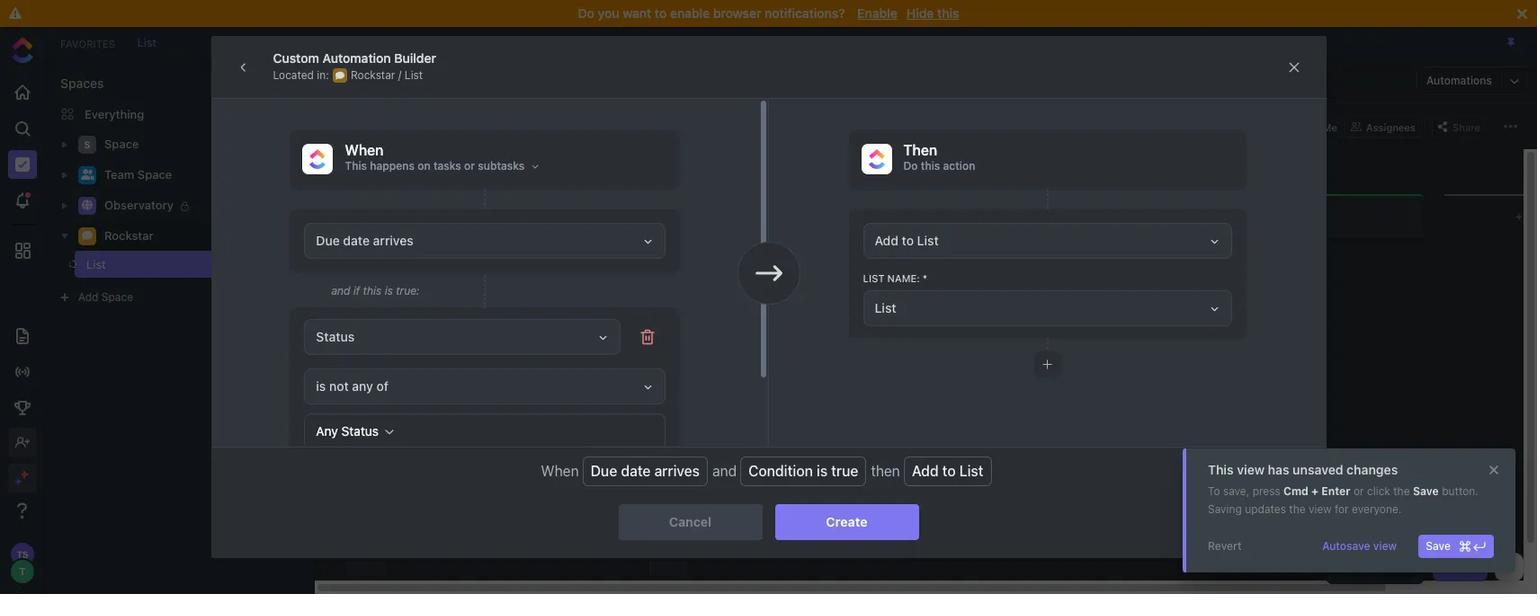 Task type: locate. For each thing, give the bounding box(es) containing it.
this left by
[[345, 159, 367, 173]]

due date arrives up o
[[316, 233, 413, 248]]

0 horizontal spatial due
[[316, 233, 340, 248]]

0 horizontal spatial when
[[345, 142, 384, 158]]

1 horizontal spatial do
[[903, 159, 918, 173]]

1 vertical spatial view
[[1309, 503, 1332, 516]]

team
[[104, 167, 134, 182]]

2 vertical spatial +
[[1311, 485, 1319, 498]]

status up not
[[316, 329, 355, 344]]

1 horizontal spatial due date arrives
[[591, 464, 700, 480]]

the right "click"
[[1393, 485, 1410, 498]]

list link up search tasks... text field
[[434, 68, 461, 103]]

1 horizontal spatial this
[[1208, 462, 1234, 478]]

arrives inside dropdown button
[[373, 233, 413, 248]]

space inside "link"
[[137, 167, 172, 182]]

1 vertical spatial do
[[903, 159, 918, 173]]

view left "for"
[[1309, 503, 1332, 516]]

assignees button
[[1345, 116, 1423, 137]]

located
[[273, 68, 314, 81]]

this view has unsaved changes to save, press cmd + enter or click the save button. saving updates the view for everyone.
[[1208, 462, 1479, 516]]

2 horizontal spatial view
[[1373, 540, 1397, 553]]

observatory
[[104, 198, 174, 212]]

rockstar link
[[104, 222, 291, 251]]

of
[[376, 379, 389, 394]]

1 5 from the top
[[661, 213, 676, 221]]

0 vertical spatial this
[[345, 159, 367, 173]]

to inside dropdown button
[[902, 233, 914, 248]]

changes
[[1347, 462, 1398, 478]]

1 vertical spatial this
[[1208, 462, 1234, 478]]

0 vertical spatial when
[[345, 142, 384, 158]]

1 vertical spatial +
[[417, 347, 424, 359]]

2 vertical spatial view
[[1373, 540, 1397, 553]]

0 vertical spatial add to list
[[875, 233, 939, 248]]

2 horizontal spatial date
[[689, 159, 710, 170]]

list inside button
[[364, 73, 389, 89]]

view for autosave
[[1373, 540, 1397, 553]]

add up the list name: * at the right of the page
[[875, 233, 899, 248]]

5 down due date
[[661, 213, 676, 221]]

1 horizontal spatial e
[[661, 341, 676, 348]]

rockstar down automation on the left top of the page
[[351, 68, 395, 81]]

trap
[[416, 282, 440, 297]]

0 vertical spatial date
[[689, 159, 710, 170]]

0 horizontal spatial is
[[316, 379, 326, 394]]

for
[[1335, 503, 1349, 516]]

add to list right then at the right of page
[[912, 464, 984, 480]]

0 right the redo
[[1012, 211, 1018, 223]]

builder
[[394, 50, 436, 65]]

condition is true
[[748, 464, 858, 480]]

0 horizontal spatial this
[[345, 159, 367, 173]]

to right then at the right of page
[[942, 464, 956, 480]]

to right want
[[655, 5, 667, 21]]

1 horizontal spatial to
[[902, 233, 914, 248]]

1 vertical spatial to
[[902, 233, 914, 248]]

0 horizontal spatial 0
[[360, 318, 371, 325]]

e down o
[[360, 289, 371, 295]]

favorites
[[60, 37, 115, 49]]

action
[[943, 159, 975, 173]]

1 vertical spatial 0
[[360, 318, 371, 325]]

5 for 5
[[661, 213, 676, 221]]

updates
[[1245, 503, 1286, 516]]

1 vertical spatial or
[[1354, 485, 1364, 498]]

this inside this view has unsaved changes to save, press cmd + enter or click the save button. saving updates the view for everyone.
[[1208, 462, 1234, 478]]

1 horizontal spatial when
[[541, 464, 579, 480]]

1 horizontal spatial +
[[1311, 485, 1319, 498]]

clickup image
[[310, 150, 326, 169]]

to
[[655, 5, 667, 21], [902, 233, 914, 248], [942, 464, 956, 480]]

1 horizontal spatial rockstar
[[351, 68, 395, 81]]

0 vertical spatial do
[[578, 5, 594, 21]]

or inside this view has unsaved changes to save, press cmd + enter or click the save button. saving updates the view for everyone.
[[1354, 485, 1364, 498]]

+ inside this view has unsaved changes to save, press cmd + enter or click the save button. saving updates the view for everyone.
[[1311, 485, 1319, 498]]

0 vertical spatial due date arrives
[[316, 233, 413, 248]]

everything link
[[46, 100, 314, 129]]

1 vertical spatial the
[[1289, 503, 1306, 516]]

2 vertical spatial list link
[[69, 251, 273, 278]]

save down button.
[[1426, 540, 1451, 553]]

date
[[689, 159, 710, 170], [343, 233, 370, 248], [621, 464, 651, 480]]

0 horizontal spatial date
[[343, 233, 370, 248]]

this down then
[[921, 159, 940, 173]]

view up save,
[[1237, 462, 1265, 478]]

do left 'you'
[[578, 5, 594, 21]]

0 horizontal spatial arrives
[[373, 233, 413, 248]]

share button
[[1432, 116, 1486, 137]]

1 horizontal spatial the
[[1393, 485, 1410, 498]]

0 horizontal spatial to
[[655, 5, 667, 21]]

the
[[1393, 485, 1410, 498], [1289, 503, 1306, 516]]

view inside button
[[1373, 540, 1397, 553]]

1 horizontal spatial due
[[591, 464, 617, 480]]

add to list
[[875, 233, 939, 248], [912, 464, 984, 480]]

1 horizontal spatial or
[[1354, 485, 1364, 498]]

e
[[360, 289, 371, 295], [661, 341, 676, 348]]

1 vertical spatial is
[[817, 464, 828, 480]]

0 vertical spatial is
[[316, 379, 326, 394]]

add to list inside dropdown button
[[875, 233, 939, 248]]

to up name:
[[902, 233, 914, 248]]

this right hide
[[937, 5, 959, 21]]

0 vertical spatial p
[[360, 282, 371, 289]]

0 vertical spatial to
[[655, 5, 667, 21]]

list left /
[[364, 73, 389, 89]]

0 vertical spatial or
[[464, 159, 475, 173]]

2 vertical spatial space
[[101, 291, 133, 304]]

the down cmd
[[1289, 503, 1306, 516]]

1
[[484, 211, 489, 223]]

p up d
[[661, 324, 676, 332]]

view
[[1237, 462, 1265, 478], [1309, 503, 1332, 516], [1373, 540, 1397, 553]]

0 vertical spatial e
[[360, 289, 371, 295]]

search
[[366, 119, 401, 133]]

automations
[[1426, 74, 1492, 87]]

share
[[1453, 121, 1480, 133]]

1 vertical spatial 5
[[661, 272, 676, 280]]

0 horizontal spatial rockstar
[[104, 229, 153, 243]]

due date
[[667, 159, 710, 170]]

save inside button
[[1426, 540, 1451, 553]]

and
[[712, 464, 737, 480]]

add space
[[78, 291, 133, 304]]

date
[[503, 159, 525, 170]]

0 horizontal spatial due date arrives
[[316, 233, 413, 248]]

0 vertical spatial 5
[[661, 213, 676, 221]]

due date arrives up cancel
[[591, 464, 700, 480]]

c
[[661, 283, 676, 292]]

when down search
[[345, 142, 384, 158]]

cancel button
[[618, 505, 762, 541]]

1 vertical spatial due date arrives
[[591, 464, 700, 480]]

1 vertical spatial this
[[921, 159, 940, 173]]

2 vertical spatial date
[[621, 464, 651, 480]]

assignees
[[1366, 121, 1416, 133]]

automation
[[322, 50, 391, 65]]

1 vertical spatial due
[[316, 233, 340, 248]]

subtask
[[451, 347, 496, 359]]

+
[[1515, 208, 1523, 223], [417, 347, 424, 359], [1311, 485, 1319, 498]]

2 horizontal spatial +
[[1515, 208, 1523, 223]]

has
[[1268, 462, 1289, 478]]

this for happens
[[345, 159, 367, 173]]

5 for 5 c o l l a p s e d
[[661, 272, 676, 280]]

l down "o"
[[661, 309, 676, 316]]

l
[[661, 302, 676, 309], [661, 309, 676, 316]]

1 vertical spatial add to list
[[912, 464, 984, 480]]

0 horizontal spatial or
[[464, 159, 475, 173]]

list right then at the right of page
[[959, 464, 984, 480]]

enter
[[1321, 485, 1351, 498]]

save left button.
[[1413, 485, 1439, 498]]

status right "any"
[[341, 424, 379, 439]]

status button
[[304, 319, 620, 355]]

+ left ad
[[1515, 208, 1523, 223]]

list inside dropdown button
[[917, 233, 939, 248]]

list link down observatory link
[[69, 251, 273, 278]]

rockstar down observatory on the left
[[104, 229, 153, 243]]

enable
[[857, 5, 897, 21]]

save,
[[1223, 485, 1250, 498]]

0 vertical spatial 0
[[1012, 211, 1018, 223]]

then
[[871, 464, 900, 480]]

5 up c
[[661, 272, 676, 280]]

in:
[[317, 68, 329, 81]]

n
[[360, 295, 371, 303]]

is left the true
[[817, 464, 828, 480]]

1 horizontal spatial p
[[661, 324, 676, 332]]

time
[[408, 159, 431, 170]]

0 horizontal spatial do
[[578, 5, 594, 21]]

estimate
[[434, 159, 474, 170]]

1 vertical spatial when
[[541, 464, 579, 480]]

space link
[[104, 130, 291, 159]]

1 horizontal spatial arrives
[[654, 464, 700, 480]]

1 vertical spatial space
[[137, 167, 172, 182]]

save
[[1413, 485, 1439, 498], [1426, 540, 1451, 553]]

status
[[316, 329, 355, 344], [341, 424, 379, 439]]

subtasks
[[478, 159, 525, 173]]

+ right cmd
[[1311, 485, 1319, 498]]

+ left subtask
[[417, 347, 424, 359]]

when
[[345, 142, 384, 158], [541, 464, 579, 480]]

this for view
[[1208, 462, 1234, 478]]

condition
[[748, 464, 813, 480]]

list up * on the top of page
[[917, 233, 939, 248]]

everything
[[85, 107, 144, 121]]

date updated
[[503, 159, 567, 170]]

0 vertical spatial save
[[1413, 485, 1439, 498]]

list link right favorites in the top left of the page
[[128, 36, 165, 49]]

0 vertical spatial view
[[1237, 462, 1265, 478]]

or right "tasks"
[[464, 159, 475, 173]]

0 vertical spatial rockstar
[[351, 68, 395, 81]]

then
[[903, 142, 937, 158]]

do down then
[[903, 159, 918, 173]]

1 horizontal spatial 0
[[1012, 211, 1018, 223]]

0 horizontal spatial view
[[1237, 462, 1265, 478]]

1 vertical spatial p
[[661, 324, 676, 332]]

+ ad
[[1515, 208, 1537, 223]]

p up n
[[360, 282, 371, 289]]

custom automation builder
[[273, 50, 436, 65]]

l up a on the left
[[661, 302, 676, 309]]

2 vertical spatial to
[[942, 464, 956, 480]]

list down comment image
[[86, 257, 106, 272]]

2 5 from the top
[[661, 272, 676, 280]]

when down any status dropdown button
[[541, 464, 579, 480]]

1 horizontal spatial view
[[1309, 503, 1332, 516]]

1 vertical spatial rockstar
[[104, 229, 153, 243]]

Search tasks... text field
[[366, 114, 515, 139]]

notifications?
[[765, 5, 845, 21]]

is inside dropdown button
[[316, 379, 326, 394]]

0 vertical spatial arrives
[[373, 233, 413, 248]]

5
[[661, 213, 676, 221], [661, 272, 676, 280]]

add
[[875, 233, 899, 248], [78, 291, 98, 304], [426, 347, 448, 359], [912, 464, 939, 480]]

0 down n
[[360, 318, 371, 325]]

1 vertical spatial save
[[1426, 540, 1451, 553]]

view for this
[[1237, 462, 1265, 478]]

0 vertical spatial +
[[1515, 208, 1523, 223]]

2 l from the top
[[661, 309, 676, 316]]

is not any of button
[[304, 369, 665, 405]]

0 horizontal spatial +
[[417, 347, 424, 359]]

view down everyone.
[[1373, 540, 1397, 553]]

this up to
[[1208, 462, 1234, 478]]

1 l from the top
[[661, 302, 676, 309]]

0 horizontal spatial p
[[360, 282, 371, 289]]

observatory link
[[104, 192, 291, 220]]

1 vertical spatial date
[[343, 233, 370, 248]]

2 horizontal spatial to
[[942, 464, 956, 480]]

is left not
[[316, 379, 326, 394]]

hide
[[906, 5, 934, 21]]

e down a on the left
[[661, 341, 676, 348]]

or left "click"
[[1354, 485, 1364, 498]]

add to list up name:
[[875, 233, 939, 248]]

rockstar
[[351, 68, 395, 81], [104, 229, 153, 243]]

do
[[578, 5, 594, 21], [903, 159, 918, 173]]

0 vertical spatial space
[[104, 137, 139, 151]]

0 vertical spatial due
[[667, 159, 686, 170]]

0 vertical spatial the
[[1393, 485, 1410, 498]]



Task type: describe. For each thing, give the bounding box(es) containing it.
sorting by
[[337, 158, 389, 171]]

sorting
[[337, 158, 374, 171]]

space for team space
[[137, 167, 172, 182]]

list right /
[[405, 68, 423, 81]]

located in:
[[273, 68, 329, 81]]

task
[[1457, 560, 1480, 574]]

to
[[1208, 485, 1220, 498]]

1 vertical spatial e
[[661, 341, 676, 348]]

list button
[[357, 61, 389, 101]]

save button
[[1419, 535, 1494, 559]]

5 c o l l a p s e d
[[661, 272, 676, 357]]

*
[[923, 273, 927, 284]]

spaces
[[60, 76, 104, 91]]

create
[[826, 514, 868, 530]]

rockstar for rockstar
[[104, 229, 153, 243]]

updated
[[528, 159, 567, 170]]

unsaved
[[1293, 462, 1343, 478]]

d
[[661, 348, 676, 357]]

+ for + add subtask
[[417, 347, 424, 359]]

then do this action
[[903, 142, 975, 173]]

0 for o p e n
[[360, 318, 371, 325]]

comment image
[[82, 231, 93, 241]]

true
[[831, 464, 858, 480]]

0 vertical spatial list link
[[128, 36, 165, 49]]

spaces link
[[46, 76, 104, 91]]

redo
[[964, 209, 996, 224]]

create button
[[775, 505, 919, 541]]

due date arrives inside dropdown button
[[316, 233, 413, 248]]

button.
[[1442, 485, 1479, 498]]

autosave
[[1322, 540, 1370, 553]]

rockstar for rockstar /   list
[[351, 68, 395, 81]]

enable
[[670, 5, 710, 21]]

add right then at the right of page
[[912, 464, 939, 480]]

globe image
[[82, 200, 93, 211]]

0 vertical spatial this
[[937, 5, 959, 21]]

tasks
[[433, 159, 461, 173]]

1 vertical spatial status
[[341, 424, 379, 439]]

blocked
[[719, 209, 774, 224]]

space for add space
[[101, 291, 133, 304]]

this happens on tasks or subtasks
[[345, 159, 525, 173]]

1 horizontal spatial date
[[621, 464, 651, 480]]

date inside due date arrives dropdown button
[[343, 233, 370, 248]]

save inside this view has unsaved changes to save, press cmd + enter or click the save button. saving updates the view for everyone.
[[1413, 485, 1439, 498]]

everyone.
[[1352, 503, 1402, 516]]

o p e n
[[360, 274, 371, 303]]

add down comment image
[[78, 291, 98, 304]]

tasks...
[[404, 119, 441, 133]]

add to list button
[[863, 223, 1232, 259]]

0 vertical spatial status
[[316, 329, 355, 344]]

any
[[352, 379, 373, 394]]

automations button
[[1417, 67, 1501, 94]]

custom
[[273, 50, 319, 65]]

me button
[[1304, 116, 1345, 137]]

any status button
[[304, 414, 665, 450]]

a
[[661, 316, 676, 324]]

+ for + ad
[[1515, 208, 1523, 223]]

rockstar /   list
[[351, 68, 423, 81]]

0 horizontal spatial e
[[360, 289, 371, 295]]

team space
[[104, 167, 172, 182]]

not
[[329, 379, 349, 394]]

by
[[377, 158, 389, 171]]

search tasks...
[[366, 119, 441, 133]]

click
[[1367, 485, 1390, 498]]

team space link
[[104, 161, 291, 190]]

list left name:
[[863, 273, 885, 284]]

do inside then do this action
[[903, 159, 918, 173]]

add left subtask
[[426, 347, 448, 359]]

due inside dropdown button
[[316, 233, 340, 248]]

/
[[398, 68, 402, 81]]

you
[[598, 5, 619, 21]]

s
[[661, 332, 676, 341]]

name:
[[887, 273, 920, 284]]

o
[[360, 274, 371, 282]]

me
[[1323, 121, 1338, 133]]

2 vertical spatial due
[[591, 464, 617, 480]]

1 vertical spatial list link
[[434, 68, 461, 103]]

press
[[1253, 485, 1280, 498]]

revert
[[1208, 540, 1242, 553]]

1 vertical spatial arrives
[[654, 464, 700, 480]]

on
[[418, 159, 430, 173]]

saving
[[1208, 503, 1242, 516]]

happens
[[370, 159, 415, 173]]

list right favorites in the top left of the page
[[137, 36, 156, 49]]

is not any of
[[316, 379, 389, 394]]

autosave view button
[[1315, 535, 1404, 559]]

autosave view
[[1322, 540, 1397, 553]]

2 horizontal spatial due
[[667, 159, 686, 170]]

0 for redo
[[1012, 211, 1018, 223]]

closed
[[1210, 209, 1257, 224]]

due date arrives button
[[304, 223, 665, 259]]

pending
[[416, 209, 468, 224]]

user group image
[[80, 169, 94, 180]]

revert button
[[1201, 535, 1249, 559]]

+ add subtask
[[417, 347, 496, 359]]

list down builder at the top of the page
[[434, 76, 454, 90]]

add inside dropdown button
[[875, 233, 899, 248]]

0 horizontal spatial the
[[1289, 503, 1306, 516]]

list name: *
[[863, 273, 927, 284]]

comment image
[[335, 71, 344, 80]]

cmd
[[1284, 485, 1309, 498]]

1 horizontal spatial is
[[817, 464, 828, 480]]

this inside then do this action
[[921, 159, 940, 173]]

time estimate
[[408, 159, 474, 170]]

any status
[[316, 424, 379, 439]]

browser
[[713, 5, 761, 21]]

clickup image
[[868, 150, 885, 169]]

list up trap
[[416, 266, 431, 277]]

cancel
[[669, 514, 712, 530]]

o
[[661, 292, 676, 302]]

want
[[623, 5, 651, 21]]



Task type: vqa. For each thing, say whether or not it's contained in the screenshot.
press
yes



